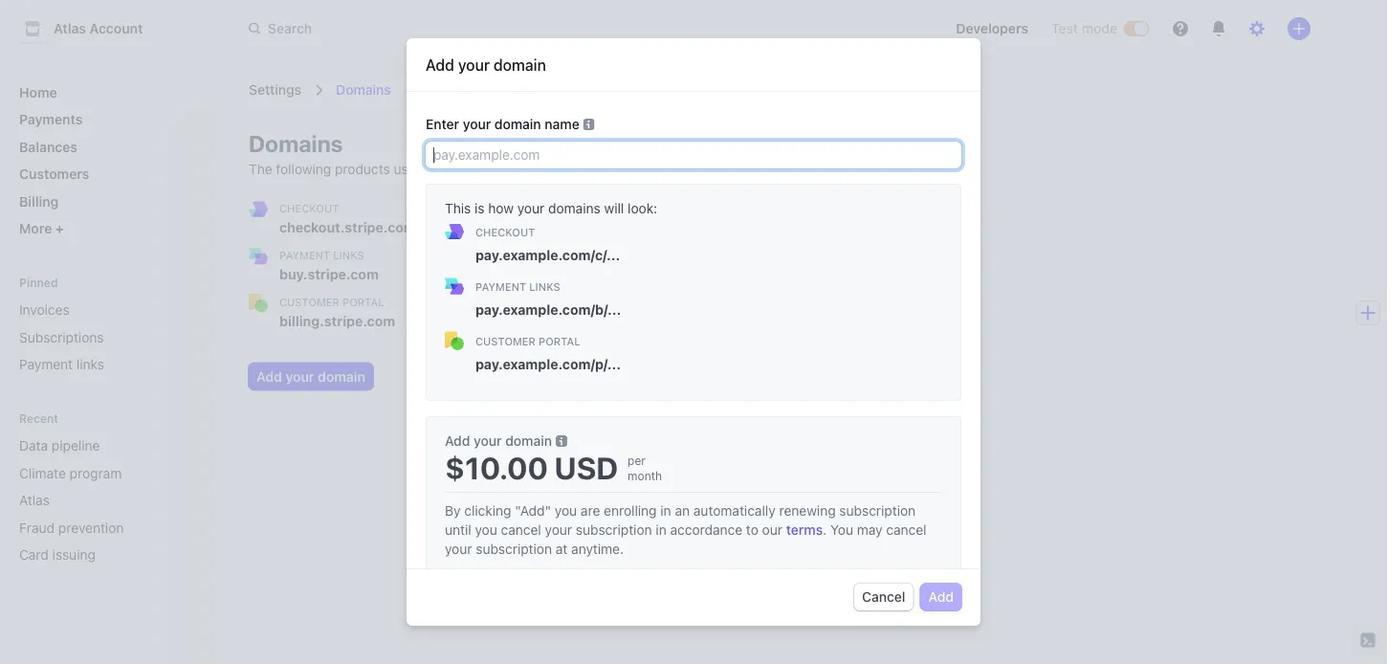 Task type: vqa. For each thing, say whether or not it's contained in the screenshot.
Payment to the bottom
yes



Task type: locate. For each thing, give the bounding box(es) containing it.
0 horizontal spatial subscription
[[476, 541, 552, 557]]

customer up pay.example.com/p/...
[[476, 335, 536, 348]]

0 horizontal spatial payment
[[19, 357, 73, 372]]

1 horizontal spatial checkout
[[476, 226, 535, 239]]

climate program
[[19, 465, 122, 481]]

program
[[70, 465, 122, 481]]

enrolling
[[604, 503, 657, 519]]

1 vertical spatial payment
[[476, 281, 527, 293]]

use right 'products'
[[394, 161, 416, 177]]

use right 'or,'
[[651, 161, 673, 177]]

default
[[530, 161, 573, 177]]

domains for domains
[[336, 82, 391, 98]]

domains
[[549, 201, 601, 216]]

your inside by clicking "add" you are enrolling in an automatically renewing subscription until you cancel your subscription in accordance to our
[[545, 522, 572, 538]]

atlas account
[[54, 21, 143, 36]]

by clicking "add" you are enrolling in an automatically renewing subscription until you cancel your subscription in accordance to our
[[445, 503, 916, 538]]

cancel inside . you may cancel your subscription at anytime.
[[887, 522, 927, 538]]

domains
[[336, 82, 391, 98], [249, 130, 343, 157]]

2 use from the left
[[651, 161, 673, 177]]

domains inside domains the following products use stripe.com as the default domain. or, use your own domain.
[[249, 130, 343, 157]]

1 vertical spatial you
[[475, 522, 498, 538]]

0 horizontal spatial use
[[394, 161, 416, 177]]

0 vertical spatial links
[[333, 249, 364, 262]]

1 cancel from the left
[[501, 522, 542, 538]]

enter
[[426, 116, 460, 132]]

atlas for atlas
[[19, 492, 50, 508]]

1 horizontal spatial links
[[529, 281, 560, 293]]

customer up billing.stripe.com
[[279, 296, 340, 309]]

payment inside payment links buy.stripe.com
[[279, 249, 330, 262]]

0 horizontal spatial links
[[333, 249, 364, 262]]

balances
[[19, 139, 77, 155]]

links inside payment links pay.example.com/b/...
[[529, 281, 560, 293]]

domain down search 'search field'
[[494, 56, 546, 74]]

pinned
[[19, 276, 58, 289]]

your down until
[[445, 541, 472, 557]]

portal up billing.stripe.com
[[343, 296, 384, 309]]

mode
[[1082, 21, 1118, 36]]

domain. left 'or,'
[[577, 161, 626, 177]]

portal inside customer portal pay.example.com/p/...
[[539, 335, 581, 348]]

terms
[[787, 522, 823, 538]]

add right cancel
[[929, 589, 954, 605]]

portal inside customer portal billing.stripe.com
[[343, 296, 384, 309]]

1 use from the left
[[394, 161, 416, 177]]

subscription up may
[[840, 503, 916, 519]]

cancel down "add"
[[501, 522, 542, 538]]

add your domain button
[[249, 363, 373, 390]]

more button
[[11, 213, 195, 244]]

atlas inside button
[[54, 21, 86, 36]]

balances link
[[11, 131, 195, 162]]

1 vertical spatial customer
[[476, 335, 536, 348]]

links up buy.stripe.com
[[333, 249, 364, 262]]

atlas for atlas account
[[54, 21, 86, 36]]

domain
[[494, 56, 546, 74], [495, 116, 541, 132], [318, 369, 366, 384], [506, 433, 552, 449]]

accordance
[[671, 522, 743, 538]]

customers link
[[11, 158, 195, 190]]

domain down billing.stripe.com
[[318, 369, 366, 384]]

1 horizontal spatial portal
[[539, 335, 581, 348]]

add your domain
[[426, 56, 546, 74], [257, 369, 366, 384], [445, 433, 552, 449]]

is
[[475, 201, 485, 216]]

settings link
[[249, 82, 302, 98]]

domain up $10.00 usd per month
[[506, 433, 552, 449]]

you down the clicking
[[475, 522, 498, 538]]

0 horizontal spatial checkout
[[279, 202, 339, 215]]

terms link
[[787, 522, 823, 538]]

add button
[[921, 584, 962, 611]]

2 cancel from the left
[[887, 522, 927, 538]]

domain.
[[577, 161, 626, 177], [737, 161, 786, 177]]

subscription up anytime. at bottom
[[576, 522, 652, 538]]

how
[[488, 201, 514, 216]]

issuing
[[52, 547, 96, 563]]

0 vertical spatial checkout
[[279, 202, 339, 215]]

are
[[581, 503, 600, 519]]

1 horizontal spatial you
[[555, 503, 577, 519]]

your up at
[[545, 522, 572, 538]]

0 horizontal spatial domain.
[[577, 161, 626, 177]]

1 horizontal spatial subscription
[[576, 522, 652, 538]]

settings
[[249, 82, 302, 98]]

payment links link
[[11, 349, 195, 380]]

0 vertical spatial payment
[[279, 249, 330, 262]]

payment links buy.stripe.com
[[279, 249, 379, 282]]

0 horizontal spatial atlas
[[19, 492, 50, 508]]

renewing
[[780, 503, 836, 519]]

your inside domains the following products use stripe.com as the default domain. or, use your own domain.
[[677, 161, 704, 177]]

0 vertical spatial you
[[555, 503, 577, 519]]

0 vertical spatial customer
[[279, 296, 340, 309]]

1 vertical spatial atlas
[[19, 492, 50, 508]]

0 vertical spatial domains
[[336, 82, 391, 98]]

customer
[[279, 296, 340, 309], [476, 335, 536, 348]]

1 horizontal spatial payment
[[279, 249, 330, 262]]

0 horizontal spatial portal
[[343, 296, 384, 309]]

2 horizontal spatial payment
[[476, 281, 527, 293]]

until
[[445, 522, 472, 538]]

payments
[[19, 112, 83, 127]]

1 horizontal spatial customer
[[476, 335, 536, 348]]

portal up pay.example.com/p/...
[[539, 335, 581, 348]]

test
[[1052, 21, 1079, 36]]

domain. right own
[[737, 161, 786, 177]]

checkout inside checkout pay.example.com/c/...
[[476, 226, 535, 239]]

customer inside customer portal billing.stripe.com
[[279, 296, 340, 309]]

test mode
[[1052, 21, 1118, 36]]

checkout checkout.stripe.com
[[279, 202, 416, 235]]

subscription inside . you may cancel your subscription at anytime.
[[476, 541, 552, 557]]

your left own
[[677, 161, 704, 177]]

cancel
[[501, 522, 542, 538], [887, 522, 927, 538]]

your
[[458, 56, 490, 74], [463, 116, 491, 132], [677, 161, 704, 177], [518, 201, 545, 216], [286, 369, 315, 384], [474, 433, 502, 449], [545, 522, 572, 538], [445, 541, 472, 557]]

in
[[661, 503, 672, 519], [656, 522, 667, 538]]

stripe.com
[[420, 161, 485, 177]]

your right the how
[[518, 201, 545, 216]]

links
[[76, 357, 104, 372]]

customer portal billing.stripe.com
[[279, 296, 395, 329]]

.
[[823, 522, 827, 538]]

in down enrolling
[[656, 522, 667, 538]]

1 vertical spatial domains
[[249, 130, 343, 157]]

0 vertical spatial atlas
[[54, 21, 86, 36]]

links inside payment links buy.stripe.com
[[333, 249, 364, 262]]

payment
[[279, 249, 330, 262], [476, 281, 527, 293], [19, 357, 73, 372]]

payment up buy.stripe.com
[[279, 249, 330, 262]]

1 horizontal spatial use
[[651, 161, 673, 177]]

more
[[19, 221, 55, 236]]

links for pay.example.com/b/...
[[529, 281, 560, 293]]

your inside . you may cancel your subscription at anytime.
[[445, 541, 472, 557]]

home
[[19, 84, 57, 100]]

pinned navigation links element
[[11, 275, 195, 380]]

links up pay.example.com/b/...
[[529, 281, 560, 293]]

data pipeline
[[19, 438, 100, 454]]

payment up pay.example.com/b/...
[[476, 281, 527, 293]]

usd
[[555, 450, 618, 486]]

fraud prevention
[[19, 520, 124, 536]]

subscription down "add"
[[476, 541, 552, 557]]

0 horizontal spatial cancel
[[501, 522, 542, 538]]

checkout pay.example.com/c/...
[[476, 226, 620, 263]]

add your domain down billing.stripe.com
[[257, 369, 366, 384]]

recent navigation links element
[[0, 411, 211, 570]]

1 horizontal spatial atlas
[[54, 21, 86, 36]]

1 vertical spatial add your domain
[[257, 369, 366, 384]]

invoices link
[[11, 294, 195, 325]]

cancel right may
[[887, 522, 927, 538]]

domains up 'products'
[[336, 82, 391, 98]]

customer inside customer portal pay.example.com/p/...
[[476, 335, 536, 348]]

1 vertical spatial checkout
[[476, 226, 535, 239]]

1 vertical spatial portal
[[539, 335, 581, 348]]

products
[[335, 161, 390, 177]]

2 vertical spatial payment
[[19, 357, 73, 372]]

customer portal pay.example.com/p/...
[[476, 335, 621, 372]]

subscription
[[840, 503, 916, 519], [576, 522, 652, 538], [476, 541, 552, 557]]

. you may cancel your subscription at anytime.
[[445, 522, 927, 557]]

checkout down the how
[[476, 226, 535, 239]]

payment inside payment links pay.example.com/b/...
[[476, 281, 527, 293]]

or,
[[630, 161, 648, 177]]

1 horizontal spatial domain.
[[737, 161, 786, 177]]

0 vertical spatial portal
[[343, 296, 384, 309]]

atlas left account
[[54, 21, 86, 36]]

$10.00
[[445, 450, 548, 486]]

you
[[555, 503, 577, 519], [475, 522, 498, 538]]

add
[[426, 56, 454, 74], [257, 369, 282, 384], [445, 433, 470, 449], [929, 589, 954, 605]]

you left 'are'
[[555, 503, 577, 519]]

payment for buy.stripe.com
[[279, 249, 330, 262]]

0 horizontal spatial customer
[[279, 296, 340, 309]]

atlas link
[[11, 485, 168, 516]]

2 horizontal spatial subscription
[[840, 503, 916, 519]]

recent element
[[0, 430, 211, 570]]

your down search 'search field'
[[458, 56, 490, 74]]

data
[[19, 438, 48, 454]]

this
[[445, 201, 471, 216]]

payment links
[[19, 357, 104, 372]]

customer for billing.stripe.com
[[279, 296, 340, 309]]

domains up following on the left top of the page
[[249, 130, 343, 157]]

your up $10.00
[[474, 433, 502, 449]]

your down billing.stripe.com
[[286, 369, 315, 384]]

atlas inside recent element
[[19, 492, 50, 508]]

2 vertical spatial subscription
[[476, 541, 552, 557]]

checkout for pay.example.com/c/...
[[476, 226, 535, 239]]

home link
[[11, 77, 195, 108]]

by
[[445, 503, 461, 519]]

month
[[628, 469, 662, 482]]

1 vertical spatial links
[[529, 281, 560, 293]]

payment for pay.example.com/b/...
[[476, 281, 527, 293]]

atlas up fraud
[[19, 492, 50, 508]]

1 horizontal spatial cancel
[[887, 522, 927, 538]]

add your domain up $10.00
[[445, 433, 552, 449]]

domain inside button
[[318, 369, 366, 384]]

checkout down following on the left top of the page
[[279, 202, 339, 215]]

in left an
[[661, 503, 672, 519]]

payment down subscriptions
[[19, 357, 73, 372]]

add your domain down search 'search field'
[[426, 56, 546, 74]]

checkout inside 'checkout checkout.stripe.com'
[[279, 202, 339, 215]]



Task type: describe. For each thing, give the bounding box(es) containing it.
name
[[545, 116, 580, 132]]

our
[[763, 522, 783, 538]]

domain left name
[[495, 116, 541, 132]]

billing.stripe.com
[[279, 313, 395, 329]]

payments link
[[11, 104, 195, 135]]

the
[[506, 161, 526, 177]]

at
[[556, 541, 568, 557]]

add up $10.00
[[445, 433, 470, 449]]

look:
[[628, 201, 658, 216]]

fraud prevention link
[[11, 512, 168, 543]]

card issuing link
[[11, 539, 168, 570]]

2 vertical spatial add your domain
[[445, 433, 552, 449]]

customer for pay.example.com/p/...
[[476, 335, 536, 348]]

card issuing
[[19, 547, 96, 563]]

customers
[[19, 166, 89, 182]]

this is how your domains will look:
[[445, 201, 658, 216]]

core navigation links element
[[11, 77, 195, 244]]

fraud
[[19, 520, 55, 536]]

your inside button
[[286, 369, 315, 384]]

pay.example.com/b/...
[[476, 302, 621, 318]]

links for buy.stripe.com
[[333, 249, 364, 262]]

climate program link
[[11, 458, 168, 489]]

subscriptions link
[[11, 322, 195, 353]]

you
[[831, 522, 854, 538]]

payment links pay.example.com/b/...
[[476, 281, 621, 318]]

following
[[276, 161, 331, 177]]

anytime.
[[572, 541, 624, 557]]

0 vertical spatial subscription
[[840, 503, 916, 519]]

data pipeline link
[[11, 430, 168, 461]]

pay.example.com/p/...
[[476, 357, 621, 372]]

billing
[[19, 193, 59, 209]]

clicking
[[465, 503, 512, 519]]

atlas account button
[[19, 15, 162, 42]]

pay.example.com/c/...
[[476, 247, 620, 263]]

payment inside pinned element
[[19, 357, 73, 372]]

the
[[249, 161, 272, 177]]

invoices
[[19, 302, 70, 318]]

domains for domains the following products use stripe.com as the default domain. or, use your own domain.
[[249, 130, 343, 157]]

developers
[[956, 21, 1029, 36]]

portal for pay.example.com/b/...
[[539, 335, 581, 348]]

prevention
[[58, 520, 124, 536]]

will
[[604, 201, 624, 216]]

to
[[747, 522, 759, 538]]

0 vertical spatial in
[[661, 503, 672, 519]]

subscriptions
[[19, 329, 104, 345]]

buy.stripe.com
[[279, 266, 379, 282]]

1 domain. from the left
[[577, 161, 626, 177]]

recent
[[19, 412, 58, 425]]

add down billing.stripe.com
[[257, 369, 282, 384]]

card
[[19, 547, 49, 563]]

domains the following products use stripe.com as the default domain. or, use your own domain.
[[249, 130, 786, 177]]

Enter your domain name text field
[[426, 142, 962, 168]]

add your domain inside button
[[257, 369, 366, 384]]

$10.00 usd per month
[[445, 450, 662, 486]]

0 horizontal spatial you
[[475, 522, 498, 538]]

account
[[90, 21, 143, 36]]

0 vertical spatial add your domain
[[426, 56, 546, 74]]

pipeline
[[52, 438, 100, 454]]

1 vertical spatial in
[[656, 522, 667, 538]]

notifications image
[[1212, 21, 1227, 36]]

per
[[628, 454, 646, 467]]

may
[[857, 522, 883, 538]]

as
[[489, 161, 503, 177]]

automatically
[[694, 503, 776, 519]]

own
[[708, 161, 733, 177]]

1 vertical spatial subscription
[[576, 522, 652, 538]]

search
[[268, 20, 312, 36]]

Search search field
[[237, 11, 777, 46]]

billing link
[[11, 186, 195, 217]]

add up enter
[[426, 56, 454, 74]]

pinned element
[[11, 294, 195, 380]]

checkout.stripe.com
[[279, 219, 416, 235]]

climate
[[19, 465, 66, 481]]

2 domain. from the left
[[737, 161, 786, 177]]

checkout for checkout.stripe.com
[[279, 202, 339, 215]]

an
[[675, 503, 690, 519]]

portal for buy.stripe.com
[[343, 296, 384, 309]]

"add"
[[515, 503, 551, 519]]

cancel inside by clicking "add" you are enrolling in an automatically renewing subscription until you cancel your subscription in accordance to our
[[501, 522, 542, 538]]

enter your domain name
[[426, 116, 580, 132]]

cancel
[[862, 589, 906, 605]]

developers link
[[949, 13, 1037, 44]]

your right enter
[[463, 116, 491, 132]]



